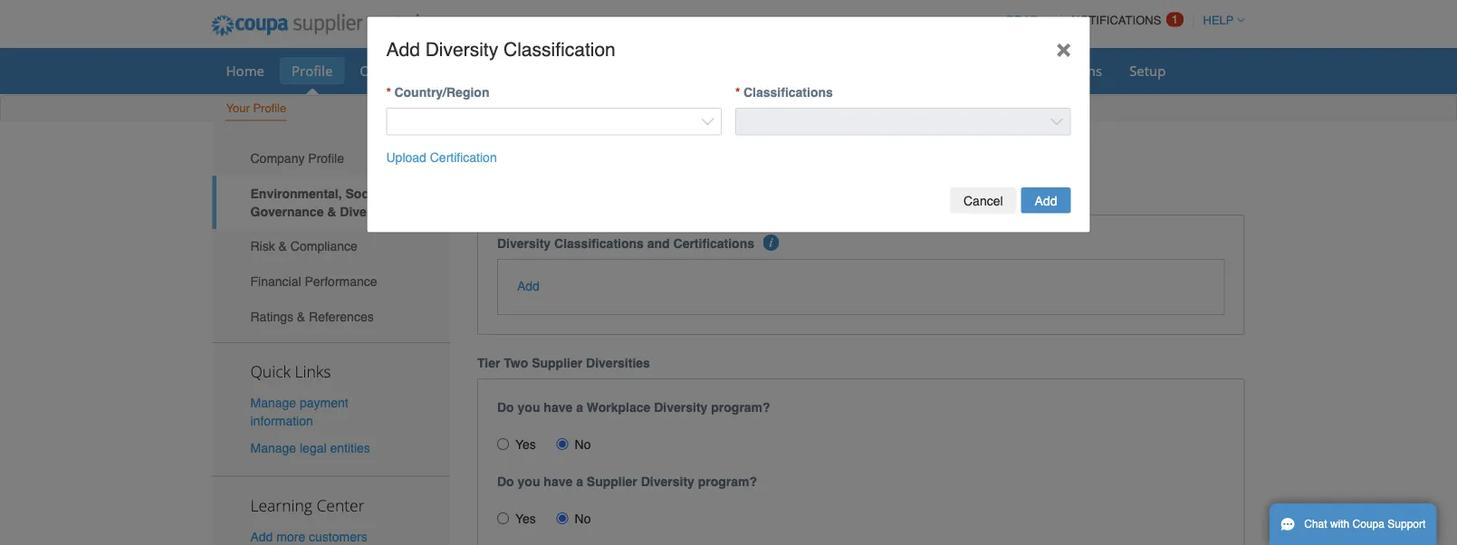 Task type: vqa. For each thing, say whether or not it's contained in the screenshot.
top Profile
yes



Task type: locate. For each thing, give the bounding box(es) containing it.
program?
[[711, 400, 771, 415], [698, 474, 757, 489]]

supplier right two
[[532, 356, 583, 370]]

no for supplier
[[575, 512, 591, 526]]

your profile
[[226, 101, 286, 115]]

cancel button
[[950, 188, 1017, 213]]

0 horizontal spatial governance
[[250, 204, 324, 219]]

social,
[[654, 141, 730, 170], [346, 186, 386, 201]]

environmental, down 'sheets'
[[477, 141, 647, 170]]

*
[[386, 85, 391, 100], [736, 85, 741, 100]]

1 horizontal spatial classifications
[[744, 85, 833, 100]]

orders link
[[348, 57, 416, 84]]

0 vertical spatial have
[[544, 400, 573, 415]]

information
[[250, 414, 313, 429]]

references
[[309, 309, 374, 324]]

add up two
[[517, 279, 540, 293]]

2 you from the top
[[518, 474, 540, 489]]

× dialog
[[366, 16, 1091, 233]]

environmental, down company profile
[[250, 186, 342, 201]]

1 vertical spatial program?
[[698, 474, 757, 489]]

2 have from the top
[[544, 474, 573, 489]]

manage up information
[[250, 396, 296, 410]]

1 vertical spatial do
[[497, 474, 514, 489]]

0 vertical spatial environmental,
[[477, 141, 647, 170]]

yes for do you have a workplace diversity program?
[[515, 437, 536, 452]]

add button
[[1021, 188, 1071, 213], [517, 277, 540, 295]]

environmental, social, governance & diversity
[[477, 141, 1003, 170], [250, 186, 394, 219]]

workplace
[[587, 400, 651, 415]]

0 horizontal spatial social,
[[346, 186, 386, 201]]

chat with coupa support button
[[1270, 504, 1437, 545]]

2 yes from the top
[[515, 512, 536, 526]]

tier two supplier diversities
[[477, 356, 650, 370]]

2 no from the top
[[575, 512, 591, 526]]

center
[[317, 495, 365, 516]]

1 a from the top
[[576, 400, 583, 415]]

environmental,
[[477, 141, 647, 170], [250, 186, 342, 201]]

home
[[226, 61, 265, 80]]

do
[[497, 400, 514, 415], [497, 474, 514, 489]]

profile
[[292, 61, 333, 80], [253, 101, 286, 115], [308, 151, 344, 166]]

* classifications
[[736, 85, 833, 100]]

1 vertical spatial you
[[518, 474, 540, 489]]

classifications
[[744, 85, 833, 100], [554, 237, 644, 251]]

1 vertical spatial have
[[544, 474, 573, 489]]

manage legal entities link
[[250, 441, 370, 455]]

governance
[[737, 141, 875, 170], [250, 204, 324, 219]]

add-ons
[[1050, 61, 1103, 80]]

service/time sheets link
[[419, 57, 570, 84]]

ons
[[1080, 61, 1103, 80]]

no
[[575, 437, 591, 452], [575, 512, 591, 526]]

None radio
[[497, 438, 509, 450], [557, 438, 569, 450], [557, 513, 569, 524], [497, 438, 509, 450], [557, 438, 569, 450], [557, 513, 569, 524]]

supplier down workplace
[[587, 474, 638, 489]]

2 manage from the top
[[250, 441, 296, 455]]

upload certification button
[[386, 148, 497, 166]]

0 vertical spatial you
[[518, 400, 540, 415]]

country/region
[[394, 85, 490, 100]]

1 horizontal spatial environmental,
[[477, 141, 647, 170]]

1 vertical spatial governance
[[250, 204, 324, 219]]

1 do from the top
[[497, 400, 514, 415]]

1 vertical spatial profile
[[253, 101, 286, 115]]

1 yes from the top
[[515, 437, 536, 452]]

legal
[[300, 441, 327, 455]]

program? for do you have a supplier diversity program?
[[698, 474, 757, 489]]

environmental, social, governance & diversity down '* classifications'
[[477, 141, 1003, 170]]

0 vertical spatial program?
[[711, 400, 771, 415]]

0 vertical spatial add button
[[1021, 188, 1071, 213]]

you
[[518, 400, 540, 415], [518, 474, 540, 489]]

0 horizontal spatial *
[[386, 85, 391, 100]]

add right cancel
[[1035, 193, 1058, 208]]

diversity
[[425, 39, 498, 61], [906, 141, 1003, 170], [340, 204, 394, 219], [497, 237, 551, 251], [654, 400, 708, 415], [641, 474, 695, 489]]

1 vertical spatial classifications
[[554, 237, 644, 251]]

additional information image
[[763, 235, 779, 251]]

tier
[[477, 356, 500, 370]]

2 vertical spatial profile
[[308, 151, 344, 166]]

profile down coupa supplier portal image
[[292, 61, 333, 80]]

&
[[882, 141, 899, 170], [327, 204, 336, 219], [279, 239, 287, 254], [297, 309, 305, 324]]

2 * from the left
[[736, 85, 741, 100]]

1 vertical spatial environmental, social, governance & diversity
[[250, 186, 394, 219]]

1 have from the top
[[544, 400, 573, 415]]

classifications inside × dialog
[[744, 85, 833, 100]]

ratings & references link
[[212, 299, 450, 334]]

classifications for *
[[744, 85, 833, 100]]

cancel
[[964, 193, 1003, 208]]

add more customers
[[250, 529, 367, 544]]

profile right your
[[253, 101, 286, 115]]

1 horizontal spatial environmental, social, governance & diversity
[[477, 141, 1003, 170]]

supplier
[[532, 356, 583, 370], [587, 474, 638, 489]]

1 vertical spatial a
[[576, 474, 583, 489]]

1 horizontal spatial *
[[736, 85, 741, 100]]

1 manage from the top
[[250, 396, 296, 410]]

0 horizontal spatial supplier
[[532, 356, 583, 370]]

1 horizontal spatial social,
[[654, 141, 730, 170]]

you for do you have a workplace diversity program?
[[518, 400, 540, 415]]

1 vertical spatial no
[[575, 512, 591, 526]]

0 horizontal spatial environmental, social, governance & diversity
[[250, 186, 394, 219]]

governance inside environmental, social, governance & diversity
[[250, 204, 324, 219]]

× button
[[1037, 17, 1090, 80]]

2 a from the top
[[576, 474, 583, 489]]

have for workplace
[[544, 400, 573, 415]]

0 vertical spatial yes
[[515, 437, 536, 452]]

service/time
[[431, 61, 512, 80]]

add button up two
[[517, 277, 540, 295]]

1 vertical spatial manage
[[250, 441, 296, 455]]

0 horizontal spatial environmental,
[[250, 186, 342, 201]]

environmental, social, governance & diversity up compliance
[[250, 186, 394, 219]]

profile up environmental, social, governance & diversity link
[[308, 151, 344, 166]]

links
[[295, 361, 331, 382]]

yes
[[515, 437, 536, 452], [515, 512, 536, 526]]

1 no from the top
[[575, 437, 591, 452]]

1 vertical spatial social,
[[346, 186, 386, 201]]

manage payment information link
[[250, 396, 348, 429]]

0 vertical spatial governance
[[737, 141, 875, 170]]

None radio
[[497, 513, 509, 524]]

1 vertical spatial yes
[[515, 512, 536, 526]]

diversity classifications and certifications
[[497, 237, 755, 251]]

company profile link
[[212, 141, 450, 176]]

home link
[[214, 57, 276, 84]]

0 vertical spatial no
[[575, 437, 591, 452]]

add
[[386, 39, 420, 61], [1035, 193, 1058, 208], [517, 279, 540, 293], [250, 529, 273, 544]]

manage down information
[[250, 441, 296, 455]]

have
[[544, 400, 573, 415], [544, 474, 573, 489]]

no down workplace
[[575, 437, 591, 452]]

add button right cancel
[[1021, 188, 1071, 213]]

a
[[576, 400, 583, 415], [576, 474, 583, 489]]

risk
[[250, 239, 275, 254]]

no down do you have a supplier diversity program?
[[575, 512, 591, 526]]

0 vertical spatial a
[[576, 400, 583, 415]]

manage inside manage payment information
[[250, 396, 296, 410]]

2 do from the top
[[497, 474, 514, 489]]

0 vertical spatial classifications
[[744, 85, 833, 100]]

customers
[[309, 529, 367, 544]]

0 vertical spatial do
[[497, 400, 514, 415]]

do for do you have a supplier diversity program?
[[497, 474, 514, 489]]

add up orders
[[386, 39, 420, 61]]

ratings & references
[[250, 309, 374, 324]]

orders
[[360, 61, 404, 80]]

add-
[[1050, 61, 1080, 80]]

financial
[[250, 274, 301, 289]]

0 vertical spatial social,
[[654, 141, 730, 170]]

governance down '* classifications'
[[737, 141, 875, 170]]

1 * from the left
[[386, 85, 391, 100]]

certification
[[430, 150, 497, 164]]

no for workplace
[[575, 437, 591, 452]]

company profile
[[250, 151, 344, 166]]

1 vertical spatial supplier
[[587, 474, 638, 489]]

1 horizontal spatial add button
[[1021, 188, 1071, 213]]

1 vertical spatial environmental,
[[250, 186, 342, 201]]

manage
[[250, 396, 296, 410], [250, 441, 296, 455]]

1 vertical spatial add button
[[517, 277, 540, 295]]

diversity inside × dialog
[[425, 39, 498, 61]]

* for * country/region
[[386, 85, 391, 100]]

0 vertical spatial manage
[[250, 396, 296, 410]]

social, inside environmental, social, governance & diversity
[[346, 186, 386, 201]]

0 horizontal spatial classifications
[[554, 237, 644, 251]]

1 horizontal spatial governance
[[737, 141, 875, 170]]

quick links
[[250, 361, 331, 382]]

manage payment information
[[250, 396, 348, 429]]

governance up risk & compliance
[[250, 204, 324, 219]]

learning center
[[250, 495, 365, 516]]

1 you from the top
[[518, 400, 540, 415]]



Task type: describe. For each thing, give the bounding box(es) containing it.
& inside 'link'
[[297, 309, 305, 324]]

0 vertical spatial supplier
[[532, 356, 583, 370]]

profile link
[[280, 57, 345, 84]]

add left more
[[250, 529, 273, 544]]

profile for your profile
[[253, 101, 286, 115]]

certifications
[[674, 237, 755, 251]]

compliance
[[291, 239, 358, 254]]

0 vertical spatial profile
[[292, 61, 333, 80]]

performance
[[305, 274, 377, 289]]

setup
[[1130, 61, 1166, 80]]

sheets
[[516, 61, 558, 80]]

entities
[[330, 441, 370, 455]]

diversities
[[586, 356, 650, 370]]

coupa
[[1353, 518, 1385, 531]]

0 horizontal spatial add button
[[517, 277, 540, 295]]

support
[[1388, 518, 1426, 531]]

environmental, inside environmental, social, governance & diversity
[[250, 186, 342, 201]]

do for do you have a workplace diversity program?
[[497, 400, 514, 415]]

classification
[[504, 39, 616, 61]]

×
[[1056, 34, 1071, 63]]

upload certification
[[386, 150, 497, 164]]

do you have a supplier diversity program?
[[497, 474, 757, 489]]

* for * classifications
[[736, 85, 741, 100]]

* country/region
[[386, 85, 490, 100]]

financial performance link
[[212, 264, 450, 299]]

you for do you have a supplier diversity program?
[[518, 474, 540, 489]]

payment
[[300, 396, 348, 410]]

your
[[226, 101, 250, 115]]

quick
[[250, 361, 291, 382]]

a for supplier
[[576, 474, 583, 489]]

manage legal entities
[[250, 441, 370, 455]]

upload
[[386, 150, 427, 164]]

add diversity classification
[[386, 39, 616, 61]]

risk & compliance
[[250, 239, 358, 254]]

and
[[647, 237, 670, 251]]

chat with coupa support
[[1305, 518, 1426, 531]]

manage for manage legal entities
[[250, 441, 296, 455]]

1 horizontal spatial supplier
[[587, 474, 638, 489]]

manage for manage payment information
[[250, 396, 296, 410]]

service/time sheets
[[431, 61, 558, 80]]

ratings
[[250, 309, 293, 324]]

have for supplier
[[544, 474, 573, 489]]

program? for do you have a workplace diversity program?
[[711, 400, 771, 415]]

financial performance
[[250, 274, 377, 289]]

company
[[250, 151, 305, 166]]

yes for do you have a supplier diversity program?
[[515, 512, 536, 526]]

coupa supplier portal image
[[199, 3, 432, 48]]

add-ons link
[[1038, 57, 1114, 84]]

do you have a workplace diversity program?
[[497, 400, 771, 415]]

environmental, social, governance & diversity link
[[212, 176, 450, 229]]

classifications for diversity
[[554, 237, 644, 251]]

setup link
[[1118, 57, 1178, 84]]

two
[[504, 356, 528, 370]]

0 vertical spatial environmental, social, governance & diversity
[[477, 141, 1003, 170]]

learning
[[250, 495, 312, 516]]

with
[[1331, 518, 1350, 531]]

add more customers link
[[250, 529, 367, 544]]

risk & compliance link
[[212, 229, 450, 264]]

profile for company profile
[[308, 151, 344, 166]]

more
[[277, 529, 305, 544]]

chat
[[1305, 518, 1328, 531]]

a for workplace
[[576, 400, 583, 415]]

your profile link
[[225, 97, 287, 121]]



